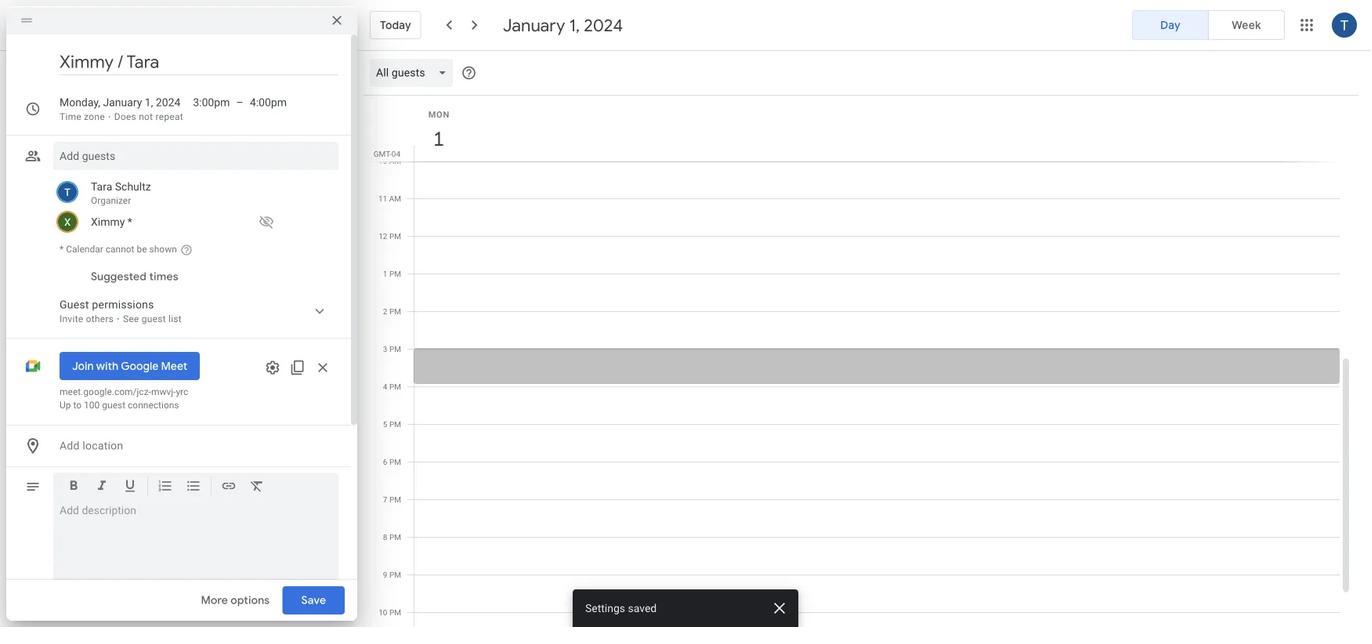 Task type: vqa. For each thing, say whether or not it's contained in the screenshot.
grid
no



Task type: locate. For each thing, give the bounding box(es) containing it.
0 vertical spatial am
[[389, 156, 401, 165]]

1 vertical spatial 10
[[379, 607, 388, 617]]

guests invited to this event. tree
[[53, 176, 339, 234]]

1 horizontal spatial 1
[[432, 126, 444, 152]]

10
[[379, 156, 387, 165], [379, 607, 388, 617]]

2024
[[584, 14, 624, 36], [156, 96, 181, 109]]

zone
[[84, 111, 105, 122]]

10 left 04
[[379, 156, 387, 165]]

9 pm
[[383, 570, 401, 579]]

settings saved
[[586, 602, 657, 615]]

10 pm from the top
[[390, 570, 401, 579]]

pm for 10 pm
[[390, 607, 401, 617]]

pm right 6
[[390, 457, 401, 466]]

january 1, 2024
[[503, 14, 624, 36]]

10 for 10 pm
[[379, 607, 388, 617]]

04
[[392, 149, 401, 158]]

pm right 8
[[390, 532, 401, 542]]

add
[[60, 439, 80, 452]]

1 down mon
[[432, 126, 444, 152]]

settings
[[586, 602, 626, 615]]

not
[[139, 111, 153, 122]]

* right ximmy
[[128, 215, 132, 228]]

1
[[432, 126, 444, 152], [383, 269, 388, 278]]

0 vertical spatial 1
[[432, 126, 444, 152]]

0 horizontal spatial 2024
[[156, 96, 181, 109]]

calendar
[[66, 244, 103, 255]]

gmt-04
[[374, 149, 401, 158]]

4 pm
[[383, 382, 401, 391]]

time
[[60, 111, 81, 122]]

organizer
[[91, 195, 131, 206]]

1 pm from the top
[[390, 231, 401, 241]]

1 horizontal spatial *
[[128, 215, 132, 228]]

6 pm
[[383, 457, 401, 466]]

am right 11
[[389, 194, 401, 203]]

pm for 12 pm
[[390, 231, 401, 241]]

0 vertical spatial *
[[128, 215, 132, 228]]

1 vertical spatial am
[[389, 194, 401, 203]]

1 vertical spatial 1,
[[145, 96, 153, 109]]

1 vertical spatial 2024
[[156, 96, 181, 109]]

1 vertical spatial *
[[60, 244, 64, 255]]

monday, january 1 element
[[421, 121, 457, 157]]

guest
[[142, 314, 166, 325], [102, 400, 125, 411]]

ximmy *
[[91, 215, 132, 228]]

add location button
[[53, 432, 339, 460]]

pm for 7 pm
[[390, 495, 401, 504]]

formatting options toolbar
[[53, 473, 339, 506]]

9 pm from the top
[[390, 532, 401, 542]]

pm up the 2 pm
[[390, 269, 401, 278]]

100
[[84, 400, 100, 411]]

–
[[236, 96, 244, 109]]

Day radio
[[1133, 10, 1210, 40]]

pm right 3
[[390, 344, 401, 354]]

up
[[60, 400, 71, 411]]

location
[[83, 439, 123, 452]]

pm right the 7
[[390, 495, 401, 504]]

italic image
[[94, 478, 110, 497]]

0 vertical spatial 2024
[[584, 14, 624, 36]]

tara schultz organizer
[[91, 180, 151, 206]]

0 horizontal spatial 1,
[[145, 96, 153, 109]]

Add title text field
[[60, 50, 339, 74]]

0 horizontal spatial *
[[60, 244, 64, 255]]

underline image
[[122, 478, 138, 497]]

1 vertical spatial guest
[[102, 400, 125, 411]]

*
[[128, 215, 132, 228], [60, 244, 64, 255]]

3
[[383, 344, 388, 354]]

6 pm from the top
[[390, 419, 401, 429]]

3 pm from the top
[[390, 306, 401, 316]]

pm
[[390, 231, 401, 241], [390, 269, 401, 278], [390, 306, 401, 316], [390, 344, 401, 354], [390, 382, 401, 391], [390, 419, 401, 429], [390, 457, 401, 466], [390, 495, 401, 504], [390, 532, 401, 542], [390, 570, 401, 579], [390, 607, 401, 617]]

1 am from the top
[[389, 156, 401, 165]]

pm right 12
[[390, 231, 401, 241]]

am
[[389, 156, 401, 165], [389, 194, 401, 203]]

yrc
[[176, 386, 188, 397]]

1 pm
[[383, 269, 401, 278]]

11
[[379, 194, 387, 203]]

numbered list image
[[158, 478, 173, 497]]

7
[[383, 495, 388, 504]]

8
[[383, 532, 388, 542]]

does
[[114, 111, 136, 122]]

* inside ximmy tree item
[[128, 215, 132, 228]]

5 pm from the top
[[390, 382, 401, 391]]

pm for 8 pm
[[390, 532, 401, 542]]

times
[[149, 270, 179, 284]]

5
[[383, 419, 388, 429]]

8 pm from the top
[[390, 495, 401, 504]]

pm right 2
[[390, 306, 401, 316]]

option group
[[1133, 10, 1286, 40]]

1 column header
[[414, 96, 1340, 161]]

12 pm
[[379, 231, 401, 241]]

gmt-
[[374, 149, 392, 158]]

1 horizontal spatial 2024
[[584, 14, 624, 36]]

monday,
[[60, 96, 100, 109]]

7 pm from the top
[[390, 457, 401, 466]]

10 for 10 am
[[379, 156, 387, 165]]

0 vertical spatial january
[[503, 14, 565, 36]]

1 up 2
[[383, 269, 388, 278]]

am up 11 am
[[389, 156, 401, 165]]

2 am from the top
[[389, 194, 401, 203]]

suggested times
[[91, 270, 179, 284]]

guest down meet.google.com/jcz-
[[102, 400, 125, 411]]

0 horizontal spatial guest
[[102, 400, 125, 411]]

1 inside the mon 1
[[432, 126, 444, 152]]

10 am
[[379, 156, 401, 165]]

0 vertical spatial 10
[[379, 156, 387, 165]]

Description text field
[[60, 504, 332, 582]]

2 pm from the top
[[390, 269, 401, 278]]

pm right 4
[[390, 382, 401, 391]]

0 horizontal spatial 1
[[383, 269, 388, 278]]

with
[[96, 359, 119, 373]]

january
[[503, 14, 565, 36], [103, 96, 142, 109]]

* left calendar in the left top of the page
[[60, 244, 64, 255]]

1 10 from the top
[[379, 156, 387, 165]]

2 10 from the top
[[379, 607, 388, 617]]

11 pm from the top
[[390, 607, 401, 617]]

0 vertical spatial guest
[[142, 314, 166, 325]]

pm right "5"
[[390, 419, 401, 429]]

pm down the 9 pm
[[390, 607, 401, 617]]

pm for 5 pm
[[390, 419, 401, 429]]

1 horizontal spatial 1,
[[569, 14, 580, 36]]

pm for 6 pm
[[390, 457, 401, 466]]

join
[[72, 359, 94, 373]]

10 pm
[[379, 607, 401, 617]]

1 vertical spatial january
[[103, 96, 142, 109]]

4 pm from the top
[[390, 344, 401, 354]]

None field
[[370, 59, 460, 87]]

0 horizontal spatial january
[[103, 96, 142, 109]]

10 down 9
[[379, 607, 388, 617]]

guest left "list"
[[142, 314, 166, 325]]

to
[[73, 400, 82, 411]]

pm right 9
[[390, 570, 401, 579]]

pm for 4 pm
[[390, 382, 401, 391]]

1,
[[569, 14, 580, 36], [145, 96, 153, 109]]

tara
[[91, 180, 112, 193]]

today
[[380, 18, 411, 32]]



Task type: describe. For each thing, give the bounding box(es) containing it.
guest permissions
[[60, 298, 154, 311]]

mon
[[429, 109, 450, 119]]

pm for 3 pm
[[390, 344, 401, 354]]

pm for 2 pm
[[390, 306, 401, 316]]

suggested
[[91, 270, 147, 284]]

suggested times button
[[85, 263, 185, 291]]

shown
[[149, 244, 177, 255]]

3:00pm
[[193, 96, 230, 109]]

meet.google.com/jcz-
[[60, 386, 151, 397]]

google
[[121, 359, 159, 373]]

meet.google.com/jcz-mwvj-yrc up to 100 guest connections
[[60, 386, 188, 411]]

see
[[123, 314, 139, 325]]

today button
[[370, 6, 421, 44]]

repeat
[[156, 111, 183, 122]]

8 pm
[[383, 532, 401, 542]]

day
[[1161, 18, 1181, 32]]

9
[[383, 570, 388, 579]]

add location
[[60, 439, 123, 452]]

meet
[[161, 359, 188, 373]]

join with google meet link
[[60, 352, 200, 380]]

schultz
[[115, 180, 151, 193]]

to element
[[236, 95, 244, 111]]

others
[[86, 314, 114, 325]]

0 vertical spatial 1,
[[569, 14, 580, 36]]

2
[[383, 306, 388, 316]]

guest
[[60, 298, 89, 311]]

time zone
[[60, 111, 105, 122]]

1 vertical spatial 1
[[383, 269, 388, 278]]

remove formatting image
[[249, 478, 265, 497]]

7 pm
[[383, 495, 401, 504]]

invite others
[[60, 314, 114, 325]]

monday, january 1, 2024
[[60, 96, 181, 109]]

permissions
[[92, 298, 154, 311]]

option group containing day
[[1133, 10, 1286, 40]]

Week radio
[[1209, 10, 1286, 40]]

guest inside meet.google.com/jcz-mwvj-yrc up to 100 guest connections
[[102, 400, 125, 411]]

1 grid
[[364, 96, 1353, 627]]

1 horizontal spatial january
[[503, 14, 565, 36]]

insert link image
[[221, 478, 237, 497]]

show schedule of ximmy image
[[254, 209, 279, 234]]

am for 10 am
[[389, 156, 401, 165]]

cannot
[[106, 244, 134, 255]]

1 horizontal spatial guest
[[142, 314, 166, 325]]

ximmy
[[91, 215, 125, 228]]

be
[[137, 244, 147, 255]]

saved
[[628, 602, 657, 615]]

pm for 1 pm
[[390, 269, 401, 278]]

week
[[1233, 18, 1262, 32]]

3:00pm – 4:00pm
[[193, 96, 287, 109]]

2 pm
[[383, 306, 401, 316]]

12
[[379, 231, 388, 241]]

list
[[169, 314, 182, 325]]

am for 11 am
[[389, 194, 401, 203]]

connections
[[128, 400, 179, 411]]

bold image
[[66, 478, 82, 497]]

join with google meet
[[72, 359, 188, 373]]

Guests text field
[[60, 142, 332, 170]]

6
[[383, 457, 388, 466]]

mwvj-
[[151, 386, 176, 397]]

bulleted list image
[[186, 478, 201, 497]]

5 pm
[[383, 419, 401, 429]]

ximmy tree item
[[53, 209, 339, 234]]

pm for 9 pm
[[390, 570, 401, 579]]

11 am
[[379, 194, 401, 203]]

mon 1
[[429, 109, 450, 152]]

does not repeat
[[114, 111, 183, 122]]

4:00pm
[[250, 96, 287, 109]]

invite
[[60, 314, 83, 325]]

see guest list
[[123, 314, 182, 325]]

* calendar cannot be shown
[[60, 244, 177, 255]]

3 pm
[[383, 344, 401, 354]]

4
[[383, 382, 388, 391]]

tara schultz, organizer tree item
[[53, 176, 339, 209]]



